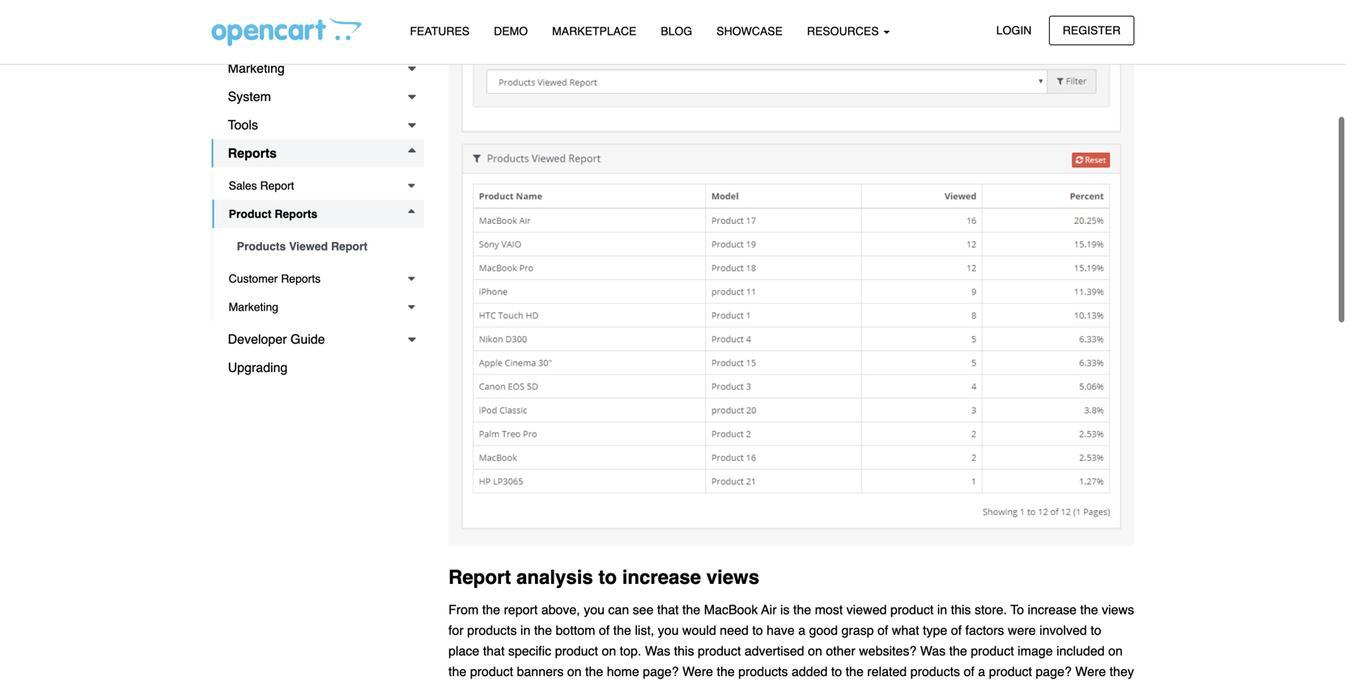 Task type: describe. For each thing, give the bounding box(es) containing it.
most
[[868, 685, 896, 686]]

the right with
[[1030, 685, 1048, 686]]

demo link
[[482, 17, 540, 45]]

1 vertical spatial most
[[1051, 685, 1079, 686]]

extensions link
[[212, 0, 424, 26]]

they
[[1110, 665, 1134, 680]]

tools
[[228, 117, 258, 132]]

developer guide link
[[212, 325, 424, 354]]

the up involved
[[1080, 603, 1098, 618]]

need
[[720, 623, 749, 638]]

is
[[780, 603, 790, 618]]

marketplace link
[[540, 17, 649, 45]]

bottom
[[556, 623, 595, 638]]

register
[[1063, 24, 1121, 37]]

what
[[892, 623, 919, 638]]

the up group
[[717, 665, 735, 680]]

products
[[237, 240, 286, 253]]

upgrading link
[[212, 354, 424, 382]]

likely,
[[900, 685, 931, 686]]

1 horizontal spatial products
[[738, 665, 788, 680]]

the down the other
[[846, 665, 864, 680]]

system link
[[212, 83, 424, 111]]

0 horizontal spatial report
[[260, 179, 294, 192]]

discount
[[538, 685, 586, 686]]

to
[[1010, 603, 1024, 618]]

the up would
[[682, 603, 700, 618]]

specific
[[508, 644, 551, 659]]

developer guide
[[228, 332, 325, 347]]

features link
[[398, 17, 482, 45]]

store.
[[975, 603, 1007, 618]]

resources link
[[795, 17, 902, 45]]

added
[[792, 665, 828, 680]]

product down bottom
[[555, 644, 598, 659]]

on up added
[[808, 644, 822, 659]]

reports for customer
[[281, 272, 321, 285]]

the up price
[[585, 665, 603, 680]]

from
[[448, 603, 479, 618]]

factors
[[965, 623, 1004, 638]]

given
[[448, 685, 479, 686]]

0 vertical spatial that
[[657, 603, 679, 618]]

would
[[682, 623, 716, 638]]

home
[[607, 665, 639, 680]]

0 vertical spatial marketing link
[[212, 54, 424, 83]]

of right type
[[951, 623, 962, 638]]

product reports
[[229, 208, 317, 221]]

marketplace
[[552, 25, 636, 38]]

1 vertical spatial you
[[658, 623, 679, 638]]

system
[[228, 89, 271, 104]]

customer reports
[[229, 272, 321, 285]]

a down added
[[787, 685, 795, 686]]

through
[[740, 685, 784, 686]]

increase inside from the report above, you can see that the macbook air is the most viewed product in this store. to increase the views for products in the bottom of the list, you would need to have a good grasp of what type of factors were involved to place that specific product on top. was this product advertised on other websites? was the product image included on the product banners on the home page? were the products added to the related products of a product page? were they given a special discount price to a customer group through a newsletter? most likely, the product with the most v
[[1028, 603, 1077, 618]]

other
[[826, 644, 855, 659]]

showcase link
[[704, 17, 795, 45]]

a right given
[[483, 685, 490, 686]]

the right likely,
[[935, 685, 953, 686]]

sales for sales
[[228, 32, 260, 47]]

2 page? from the left
[[1036, 665, 1072, 680]]

sales link
[[212, 26, 424, 54]]

a right have
[[798, 623, 805, 638]]

report
[[504, 603, 538, 618]]

upgrading
[[228, 360, 288, 375]]

place
[[448, 644, 479, 659]]

2 were from the left
[[1075, 665, 1106, 680]]

1 were from the left
[[682, 665, 713, 680]]

related
[[867, 665, 907, 680]]

product left with
[[956, 685, 1000, 686]]

of down factors
[[964, 665, 974, 680]]

a down the home
[[636, 685, 643, 686]]

guide
[[290, 332, 325, 347]]

the down factors
[[949, 644, 967, 659]]

features
[[410, 25, 470, 38]]

good
[[809, 623, 838, 638]]

to up "can"
[[598, 567, 617, 589]]

can
[[608, 603, 629, 618]]

included
[[1056, 644, 1105, 659]]

0 horizontal spatial in
[[520, 623, 530, 638]]

have
[[767, 623, 795, 638]]

products viewed report link
[[221, 232, 424, 261]]

on up discount
[[567, 665, 582, 680]]

customer
[[646, 685, 700, 686]]

price
[[589, 685, 618, 686]]

on left top.
[[602, 644, 616, 659]]

resources
[[807, 25, 882, 38]]

advertised
[[744, 644, 804, 659]]

newsletter?
[[798, 685, 864, 686]]

0 vertical spatial this
[[951, 603, 971, 618]]

0 vertical spatial most
[[815, 603, 843, 618]]

from the report above, you can see that the macbook air is the most viewed product in this store. to increase the views for products in the bottom of the list, you would need to have a good grasp of what type of factors were involved to place that specific product on top. was this product advertised on other websites? was the product image included on the product banners on the home page? were the products added to the related products of a product page? were they given a special discount price to a customer group through a newsletter? most likely, the product with the most v
[[448, 603, 1134, 686]]

product up what
[[890, 603, 934, 618]]

type
[[923, 623, 947, 638]]

reports link
[[212, 139, 424, 168]]



Task type: locate. For each thing, give the bounding box(es) containing it.
1 horizontal spatial page?
[[1036, 665, 1072, 680]]

marketing up system
[[228, 61, 285, 76]]

2 horizontal spatial report
[[448, 567, 511, 589]]

marketing down customer
[[229, 301, 278, 314]]

0 horizontal spatial most
[[815, 603, 843, 618]]

product down need
[[698, 644, 741, 659]]

0 vertical spatial views
[[706, 567, 759, 589]]

customer reports link
[[212, 265, 424, 293]]

0 horizontal spatial increase
[[622, 567, 701, 589]]

report up product reports
[[260, 179, 294, 192]]

demo
[[494, 25, 528, 38]]

list,
[[635, 623, 654, 638]]

blog link
[[649, 17, 704, 45]]

0 horizontal spatial that
[[483, 644, 505, 659]]

image
[[1018, 644, 1053, 659]]

login link
[[983, 16, 1045, 45]]

sales report link
[[212, 172, 424, 200]]

reports inside reports link
[[228, 146, 277, 161]]

increase up involved
[[1028, 603, 1077, 618]]

product up with
[[989, 665, 1032, 680]]

reports down products viewed report
[[281, 272, 321, 285]]

products viewed report
[[237, 240, 368, 253]]

a
[[798, 623, 805, 638], [978, 665, 985, 680], [483, 685, 490, 686], [636, 685, 643, 686], [787, 685, 795, 686]]

reports down 'tools' on the top
[[228, 146, 277, 161]]

1 horizontal spatial this
[[951, 603, 971, 618]]

sales down extensions
[[228, 32, 260, 47]]

of down "can"
[[599, 623, 610, 638]]

1 vertical spatial that
[[483, 644, 505, 659]]

marketing for bottommost marketing link
[[229, 301, 278, 314]]

product down factors
[[971, 644, 1014, 659]]

product reports link
[[212, 200, 424, 228]]

1 page? from the left
[[643, 665, 679, 680]]

the right from
[[482, 603, 500, 618]]

macbook
[[704, 603, 758, 618]]

0 horizontal spatial views
[[706, 567, 759, 589]]

the up given
[[448, 665, 466, 680]]

1 horizontal spatial you
[[658, 623, 679, 638]]

were down included
[[1075, 665, 1106, 680]]

2 was from the left
[[920, 644, 946, 659]]

on
[[602, 644, 616, 659], [808, 644, 822, 659], [1108, 644, 1123, 659], [567, 665, 582, 680]]

marketing link down opencart - open source shopping cart solution image
[[212, 54, 424, 83]]

0 horizontal spatial you
[[584, 603, 605, 618]]

0 vertical spatial sales
[[228, 32, 260, 47]]

views up macbook
[[706, 567, 759, 589]]

1 vertical spatial views
[[1102, 603, 1134, 618]]

tools link
[[212, 111, 424, 139]]

marketing link
[[212, 54, 424, 83], [212, 293, 424, 321]]

top.
[[620, 644, 641, 659]]

sales for sales report
[[229, 179, 257, 192]]

0 vertical spatial in
[[937, 603, 947, 618]]

1 was from the left
[[645, 644, 670, 659]]

products
[[467, 623, 517, 638], [738, 665, 788, 680], [910, 665, 960, 680]]

1 vertical spatial marketing
[[229, 301, 278, 314]]

above,
[[541, 603, 580, 618]]

in up type
[[937, 603, 947, 618]]

0 horizontal spatial products
[[467, 623, 517, 638]]

in up specific
[[520, 623, 530, 638]]

1 horizontal spatial report
[[331, 240, 368, 253]]

sales
[[228, 32, 260, 47], [229, 179, 257, 192]]

special
[[494, 685, 534, 686]]

group
[[703, 685, 736, 686]]

increase up see
[[622, 567, 701, 589]]

that right place
[[483, 644, 505, 659]]

this left store.
[[951, 603, 971, 618]]

product
[[890, 603, 934, 618], [555, 644, 598, 659], [698, 644, 741, 659], [971, 644, 1014, 659], [470, 665, 513, 680], [989, 665, 1032, 680], [956, 685, 1000, 686]]

see
[[633, 603, 654, 618]]

air
[[761, 603, 777, 618]]

views inside from the report above, you can see that the macbook air is the most viewed product in this store. to increase the views for products in the bottom of the list, you would need to have a good grasp of what type of factors were involved to place that specific product on top. was this product advertised on other websites? was the product image included on the product banners on the home page? were the products added to the related products of a product page? were they given a special discount price to a customer group through a newsletter? most likely, the product with the most v
[[1102, 603, 1134, 618]]

1 horizontal spatial most
[[1051, 685, 1079, 686]]

you
[[584, 603, 605, 618], [658, 623, 679, 638]]

reports for product
[[275, 208, 317, 221]]

viewed
[[289, 240, 328, 253]]

1 horizontal spatial were
[[1075, 665, 1106, 680]]

0 vertical spatial increase
[[622, 567, 701, 589]]

0 vertical spatial marketing
[[228, 61, 285, 76]]

products up place
[[467, 623, 517, 638]]

product up special
[[470, 665, 513, 680]]

opencart - open source shopping cart solution image
[[212, 17, 361, 46]]

register link
[[1049, 16, 1134, 45]]

was down list,
[[645, 644, 670, 659]]

1 vertical spatial in
[[520, 623, 530, 638]]

were up group
[[682, 665, 713, 680]]

0 horizontal spatial this
[[674, 644, 694, 659]]

increase
[[622, 567, 701, 589], [1028, 603, 1077, 618]]

product
[[229, 208, 271, 221]]

blog
[[661, 25, 692, 38]]

the
[[482, 603, 500, 618], [682, 603, 700, 618], [793, 603, 811, 618], [1080, 603, 1098, 618], [534, 623, 552, 638], [613, 623, 631, 638], [949, 644, 967, 659], [448, 665, 466, 680], [585, 665, 603, 680], [717, 665, 735, 680], [846, 665, 864, 680], [935, 685, 953, 686], [1030, 685, 1048, 686]]

you right list,
[[658, 623, 679, 638]]

products up likely,
[[910, 665, 960, 680]]

most
[[815, 603, 843, 618], [1051, 685, 1079, 686]]

1 horizontal spatial was
[[920, 644, 946, 659]]

login
[[996, 24, 1032, 37]]

1 horizontal spatial increase
[[1028, 603, 1077, 618]]

1 horizontal spatial in
[[937, 603, 947, 618]]

1 vertical spatial marketing link
[[212, 293, 424, 321]]

to up newsletter?
[[831, 665, 842, 680]]

to
[[598, 567, 617, 589], [752, 623, 763, 638], [1091, 623, 1101, 638], [831, 665, 842, 680], [621, 685, 632, 686]]

2 vertical spatial reports
[[281, 272, 321, 285]]

views up included
[[1102, 603, 1134, 618]]

report
[[260, 179, 294, 192], [331, 240, 368, 253], [448, 567, 511, 589]]

was down type
[[920, 644, 946, 659]]

reports up products viewed report
[[275, 208, 317, 221]]

this
[[951, 603, 971, 618], [674, 644, 694, 659]]

viewed
[[846, 603, 887, 618]]

page? down image
[[1036, 665, 1072, 680]]

1 vertical spatial report
[[331, 240, 368, 253]]

1 horizontal spatial that
[[657, 603, 679, 618]]

extensions
[[228, 4, 291, 19]]

report analysis to increase views
[[448, 567, 759, 589]]

websites?
[[859, 644, 917, 659]]

to left have
[[752, 623, 763, 638]]

reports inside product reports link
[[275, 208, 317, 221]]

to up included
[[1091, 623, 1101, 638]]

page?
[[643, 665, 679, 680], [1036, 665, 1072, 680]]

report up from
[[448, 567, 511, 589]]

most up good
[[815, 603, 843, 618]]

0 vertical spatial reports
[[228, 146, 277, 161]]

report right viewed
[[331, 240, 368, 253]]

0 horizontal spatial page?
[[643, 665, 679, 680]]

1 vertical spatial increase
[[1028, 603, 1077, 618]]

0 horizontal spatial were
[[682, 665, 713, 680]]

showcase
[[717, 25, 783, 38]]

of up websites?
[[877, 623, 888, 638]]

with
[[1003, 685, 1026, 686]]

admin products viewed report image
[[448, 0, 1134, 546]]

developer
[[228, 332, 287, 347]]

in
[[937, 603, 947, 618], [520, 623, 530, 638]]

most down included
[[1051, 685, 1079, 686]]

sales report
[[229, 179, 294, 192]]

page? up customer
[[643, 665, 679, 680]]

0 vertical spatial report
[[260, 179, 294, 192]]

products up through
[[738, 665, 788, 680]]

of
[[599, 623, 610, 638], [877, 623, 888, 638], [951, 623, 962, 638], [964, 665, 974, 680]]

were
[[682, 665, 713, 680], [1075, 665, 1106, 680]]

involved
[[1039, 623, 1087, 638]]

a down factors
[[978, 665, 985, 680]]

to down the home
[[621, 685, 632, 686]]

1 vertical spatial sales
[[229, 179, 257, 192]]

this down would
[[674, 644, 694, 659]]

marketing for the topmost marketing link
[[228, 61, 285, 76]]

1 vertical spatial reports
[[275, 208, 317, 221]]

2 horizontal spatial products
[[910, 665, 960, 680]]

the down "can"
[[613, 623, 631, 638]]

marketing
[[228, 61, 285, 76], [229, 301, 278, 314]]

banners
[[517, 665, 564, 680]]

that
[[657, 603, 679, 618], [483, 644, 505, 659]]

analysis
[[516, 567, 593, 589]]

1 vertical spatial this
[[674, 644, 694, 659]]

reports inside customer reports link
[[281, 272, 321, 285]]

marketing link up developer guide link
[[212, 293, 424, 321]]

2 vertical spatial report
[[448, 567, 511, 589]]

the up specific
[[534, 623, 552, 638]]

0 horizontal spatial was
[[645, 644, 670, 659]]

sales up product
[[229, 179, 257, 192]]

1 horizontal spatial views
[[1102, 603, 1134, 618]]

grasp
[[841, 623, 874, 638]]

on up they
[[1108, 644, 1123, 659]]

you left "can"
[[584, 603, 605, 618]]

that right see
[[657, 603, 679, 618]]

views
[[706, 567, 759, 589], [1102, 603, 1134, 618]]

the right is
[[793, 603, 811, 618]]

customer
[[229, 272, 278, 285]]

were
[[1008, 623, 1036, 638]]

for
[[448, 623, 464, 638]]

0 vertical spatial you
[[584, 603, 605, 618]]



Task type: vqa. For each thing, say whether or not it's contained in the screenshot.
left page
no



